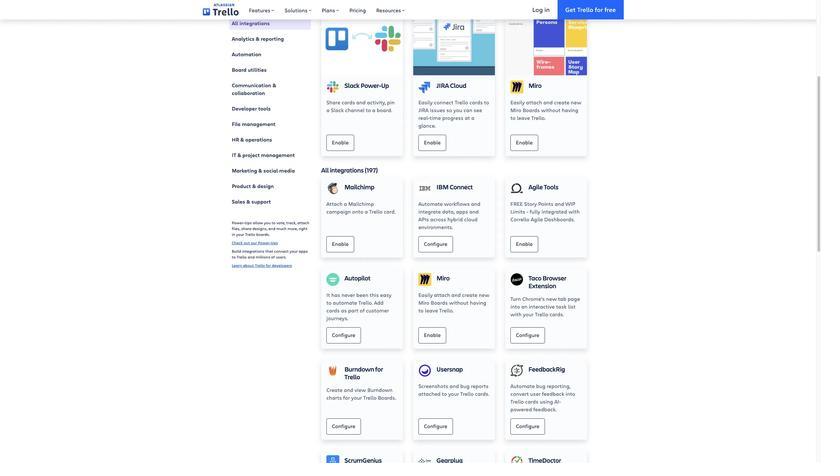 Task type: describe. For each thing, give the bounding box(es) containing it.
utilities
[[248, 66, 267, 73]]

analytics
[[232, 35, 255, 42]]

burndown inside 'create and view burndown charts for your trello boards.'
[[368, 386, 393, 393]]

points
[[539, 200, 554, 207]]

card.
[[384, 208, 396, 215]]

up
[[382, 81, 389, 90]]

wip
[[566, 200, 576, 207]]

developer
[[232, 105, 257, 112]]

automate workflows and integrate data, apps and apis across hybrid cloud environments.
[[419, 200, 481, 230]]

ibm connect
[[437, 182, 473, 191]]

files,
[[232, 226, 240, 231]]

integrations for all integrations
[[240, 20, 270, 27]]

integrated
[[542, 208, 568, 215]]

dashboards.
[[545, 216, 575, 223]]

agile inside free story points and wip limits - fully integrated with corrello agile dashboards.
[[531, 216, 543, 223]]

free
[[605, 5, 616, 13]]

product & design
[[232, 183, 274, 190]]

0 vertical spatial management
[[242, 121, 276, 128]]

configure link for autopilot
[[327, 327, 361, 343]]

vote,
[[277, 220, 286, 225]]

workflows
[[445, 200, 470, 207]]

2 vertical spatial power-
[[258, 240, 271, 245]]

configure for autopilot
[[332, 331, 356, 338]]

your inside screenshots and bug reports attached to your trello cards.
[[449, 390, 459, 397]]

& for hr
[[241, 136, 244, 143]]

attach inside power-ups allow you to vote, track, attach files, share designs, and much more, right in your trello boards. check out our power-ups build integrations that connect your apps to trello and millions of users. learn about trello for developers
[[298, 220, 310, 225]]

all for all integrations
[[232, 20, 238, 27]]

configure link for usersnap
[[419, 418, 453, 434]]

convert
[[511, 390, 529, 397]]

solutions button
[[280, 0, 317, 19]]

0 horizontal spatial leave
[[425, 307, 438, 314]]

customer
[[366, 307, 389, 314]]

trello inside the automate bug reporting, convert user feedback into trello cards using ai- powered feedback.
[[511, 398, 524, 405]]

0 vertical spatial power-
[[361, 81, 382, 90]]

of inside it has never been this easy to automate trello. add cards as part of customer journeys.
[[360, 307, 365, 314]]

trello inside attach a mailchimp campaign onto a trello card.
[[369, 208, 383, 215]]

reporting,
[[547, 382, 571, 389]]

add
[[374, 299, 384, 306]]

slack inside share cards and activity, pin a slack channel to a board.
[[331, 107, 344, 113]]

and inside screenshots and bug reports attached to your trello cards.
[[450, 382, 459, 389]]

0 vertical spatial boards
[[523, 107, 540, 113]]

share
[[327, 99, 341, 106]]

that
[[266, 249, 273, 254]]

configure for taco browser extension
[[516, 331, 540, 338]]

integrations inside power-ups allow you to vote, track, attach files, share designs, and much more, right in your trello boards. check out our power-ups build integrations that connect your apps to trello and millions of users. learn about trello for developers
[[242, 249, 265, 254]]

create
[[327, 386, 343, 393]]

197
[[367, 166, 376, 174]]

to inside screenshots and bug reports attached to your trello cards.
[[442, 390, 447, 397]]

0 vertical spatial create
[[555, 99, 570, 106]]

0 horizontal spatial create
[[462, 291, 478, 298]]

1 horizontal spatial jira
[[437, 81, 449, 90]]

campaign
[[327, 208, 351, 215]]

for inside 'create and view burndown charts for your trello boards.'
[[343, 394, 350, 401]]

learn about trello for developers link
[[232, 263, 292, 268]]

a right onto
[[365, 208, 368, 215]]

story
[[525, 200, 537, 207]]

2 horizontal spatial trello.
[[532, 114, 546, 121]]

plans
[[322, 7, 335, 14]]

0 vertical spatial without
[[542, 107, 561, 113]]

learn
[[232, 263, 242, 268]]

pricing link
[[345, 0, 371, 19]]

trello inside easily connect trello cards to jira issues so you can see real-time progress at a glance.
[[455, 99, 469, 106]]

autopilot
[[345, 274, 371, 282]]

trello inside burndown for trello
[[345, 372, 361, 381]]

cards inside share cards and activity, pin a slack channel to a board.
[[342, 99, 355, 106]]

part
[[348, 307, 359, 314]]

analytics & reporting link
[[229, 32, 311, 45]]

trello down millions
[[255, 263, 265, 268]]

tab
[[559, 295, 567, 302]]

list
[[568, 303, 576, 310]]

slack power-up
[[345, 81, 389, 90]]

powered
[[511, 406, 532, 413]]

taco browser extension
[[529, 274, 567, 290]]

user
[[531, 390, 541, 397]]

corrello
[[511, 216, 530, 223]]

turn chrome's new tab page into an interactive task list with your trello cards.
[[511, 295, 581, 318]]

a inside easily connect trello cards to jira issues so you can see real-time progress at a glance.
[[472, 114, 475, 121]]

build
[[232, 249, 241, 254]]

it
[[232, 152, 236, 159]]

so
[[447, 107, 453, 113]]

cards. inside screenshots and bug reports attached to your trello cards.
[[475, 390, 490, 397]]

trello down build
[[237, 254, 247, 259]]

by:
[[243, 5, 250, 12]]

automate for ibm connect
[[419, 200, 443, 207]]

feedback.
[[534, 406, 557, 413]]

trello inside turn chrome's new tab page into an interactive task list with your trello cards.
[[535, 311, 549, 318]]

page
[[568, 295, 581, 302]]

fully
[[530, 208, 541, 215]]

& for marketing
[[259, 167, 262, 174]]

configure for feedbackrig
[[516, 423, 540, 429]]

1 vertical spatial ups
[[271, 240, 278, 245]]

configure for ibm connect
[[424, 240, 448, 247]]

your inside 'create and view burndown charts for your trello boards.'
[[351, 394, 362, 401]]

& for it
[[238, 152, 241, 159]]

environments.
[[419, 223, 453, 230]]

pricing
[[350, 7, 366, 14]]

to inside easily connect trello cards to jira issues so you can see real-time progress at a glance.
[[485, 99, 490, 106]]

1 vertical spatial without
[[450, 299, 469, 306]]

for inside power-ups allow you to vote, track, attach files, share designs, and much more, right in your trello boards. check out our power-ups build integrations that connect your apps to trello and millions of users. learn about trello for developers
[[266, 263, 271, 268]]

apis
[[419, 216, 429, 223]]

and inside 'create and view burndown charts for your trello boards.'
[[344, 386, 353, 393]]

integrations for all integrations 197
[[330, 166, 364, 174]]

support
[[252, 198, 271, 205]]

you inside easily connect trello cards to jira issues so you can see real-time progress at a glance.
[[454, 107, 463, 113]]

designs,
[[253, 226, 268, 231]]

and inside free story points and wip limits - fully integrated with corrello agile dashboards.
[[555, 200, 565, 207]]

jira inside easily connect trello cards to jira issues so you can see real-time progress at a glance.
[[419, 107, 429, 113]]

0 vertical spatial slack
[[345, 81, 360, 90]]

all integrations link
[[229, 17, 311, 30]]

analytics & reporting
[[232, 35, 284, 42]]

integrate
[[419, 208, 441, 215]]

hybrid
[[448, 216, 463, 223]]

1 horizontal spatial trello.
[[440, 307, 454, 314]]

as
[[341, 307, 347, 314]]

solutions
[[285, 7, 308, 14]]

interactive
[[529, 303, 555, 310]]

to inside share cards and activity, pin a slack channel to a board.
[[366, 107, 371, 113]]

attach a mailchimp campaign onto a trello card.
[[327, 200, 396, 215]]

log in link
[[525, 0, 558, 19]]

sales & support link
[[229, 195, 311, 208]]

0 vertical spatial agile
[[529, 182, 543, 191]]

social
[[264, 167, 278, 174]]

apps inside automate workflows and integrate data, apps and apis across hybrid cloud environments.
[[456, 208, 469, 215]]

users.
[[276, 254, 287, 259]]

resources button
[[371, 0, 410, 19]]

trello inside 'create and view burndown charts for your trello boards.'
[[364, 394, 377, 401]]

millions
[[256, 254, 270, 259]]

you inside power-ups allow you to vote, track, attach files, share designs, and much more, right in your trello boards. check out our power-ups build integrations that connect your apps to trello and millions of users. learn about trello for developers
[[264, 220, 271, 225]]

marketing
[[232, 167, 257, 174]]

developer tools
[[232, 105, 271, 112]]

screenshots
[[419, 382, 449, 389]]

0 horizontal spatial having
[[470, 299, 487, 306]]

a up campaign
[[344, 200, 347, 207]]

resources
[[377, 7, 401, 14]]

out
[[244, 240, 250, 245]]

free story points and wip limits - fully integrated with corrello agile dashboards.
[[511, 200, 580, 223]]

automate for feedbackrig
[[511, 382, 535, 389]]

1 horizontal spatial leave
[[517, 114, 530, 121]]

boards.
[[378, 394, 396, 401]]



Task type: vqa. For each thing, say whether or not it's contained in the screenshot.


Task type: locate. For each thing, give the bounding box(es) containing it.
1 vertical spatial agile
[[531, 216, 543, 223]]

1 horizontal spatial having
[[562, 107, 579, 113]]

cards down user
[[526, 398, 539, 405]]

0 horizontal spatial new
[[479, 291, 490, 298]]

cards. down task
[[550, 311, 564, 318]]

1 vertical spatial you
[[264, 220, 271, 225]]

reporting
[[261, 35, 284, 42]]

connect up users.
[[274, 249, 289, 254]]

&
[[256, 35, 260, 42], [273, 82, 276, 89], [241, 136, 244, 143], [238, 152, 241, 159], [259, 167, 262, 174], [252, 183, 256, 190], [247, 198, 250, 205]]

into down turn
[[511, 303, 520, 310]]

developers
[[272, 263, 292, 268]]

0 vertical spatial burndown
[[345, 365, 374, 373]]

0 horizontal spatial of
[[271, 254, 275, 259]]

1 horizontal spatial with
[[569, 208, 580, 215]]

0 vertical spatial apps
[[456, 208, 469, 215]]

0 vertical spatial in
[[545, 5, 550, 13]]

0 vertical spatial trello.
[[532, 114, 546, 121]]

your down view
[[351, 394, 362, 401]]

2 vertical spatial trello.
[[440, 307, 454, 314]]

cards inside it has never been this easy to automate trello. add cards as part of customer journeys.
[[327, 307, 340, 314]]

0 vertical spatial easily attach and create new miro boards without having to leave trello.
[[511, 99, 582, 121]]

connect up 'so'
[[434, 99, 454, 106]]

1 vertical spatial jira
[[419, 107, 429, 113]]

0 horizontal spatial power-
[[232, 220, 245, 225]]

jira up real-
[[419, 107, 429, 113]]

configure for burndown for trello
[[332, 423, 356, 429]]

board utilities link
[[229, 63, 311, 76]]

agile down fully on the right top of the page
[[531, 216, 543, 223]]

1 vertical spatial integrations
[[330, 166, 364, 174]]

& right analytics
[[256, 35, 260, 42]]

bug inside screenshots and bug reports attached to your trello cards.
[[461, 382, 470, 389]]

can
[[464, 107, 473, 113]]

burndown up 'boards.' at left bottom
[[368, 386, 393, 393]]

automate up convert
[[511, 382, 535, 389]]

onto
[[352, 208, 364, 215]]

get
[[566, 5, 576, 13]]

power- up activity,
[[361, 81, 382, 90]]

trello left card.
[[369, 208, 383, 215]]

a right at
[[472, 114, 475, 121]]

0 horizontal spatial into
[[511, 303, 520, 310]]

1 horizontal spatial without
[[542, 107, 561, 113]]

burndown inside burndown for trello
[[345, 365, 374, 373]]

integrations down the features
[[240, 20, 270, 27]]

0 horizontal spatial with
[[511, 311, 522, 318]]

for up 'boards.' at left bottom
[[376, 365, 383, 373]]

cards up the journeys.
[[327, 307, 340, 314]]

cards. inside turn chrome's new tab page into an interactive task list with your trello cards.
[[550, 311, 564, 318]]

1 vertical spatial attach
[[298, 220, 310, 225]]

connect
[[434, 99, 454, 106], [274, 249, 289, 254]]

& left design
[[252, 183, 256, 190]]

1 vertical spatial trello.
[[359, 299, 373, 306]]

of right 'part'
[[360, 307, 365, 314]]

cloud
[[465, 216, 478, 223]]

a down share
[[327, 107, 330, 113]]

1 horizontal spatial bug
[[537, 382, 546, 389]]

cards inside the automate bug reporting, convert user feedback into trello cards using ai- powered feedback.
[[526, 398, 539, 405]]

integrations inside all integrations link
[[240, 20, 270, 27]]

plans button
[[317, 0, 345, 19]]

you right allow
[[264, 220, 271, 225]]

you right 'so'
[[454, 107, 463, 113]]

atlassian trello image
[[203, 4, 239, 16]]

apps down right
[[299, 249, 308, 254]]

glance.
[[419, 122, 436, 129]]

into inside the automate bug reporting, convert user feedback into trello cards using ai- powered feedback.
[[566, 390, 576, 397]]

get trello for free link
[[558, 0, 624, 19]]

for
[[595, 5, 604, 13], [266, 263, 271, 268], [376, 365, 383, 373], [343, 394, 350, 401]]

1 vertical spatial connect
[[274, 249, 289, 254]]

new
[[571, 99, 582, 106], [479, 291, 490, 298], [547, 295, 557, 302]]

1 vertical spatial automate
[[511, 382, 535, 389]]

1 vertical spatial into
[[566, 390, 576, 397]]

& right the it
[[238, 152, 241, 159]]

marketing & social media link
[[229, 164, 311, 177]]

slack up share cards and activity, pin a slack channel to a board.
[[345, 81, 360, 90]]

enable link
[[327, 135, 355, 151], [419, 135, 447, 151], [511, 135, 539, 151], [327, 236, 355, 252], [511, 236, 539, 252], [419, 327, 447, 343]]

1 horizontal spatial power-
[[258, 240, 271, 245]]

2 bug from the left
[[537, 382, 546, 389]]

and inside share cards and activity, pin a slack channel to a board.
[[357, 99, 366, 106]]

0 horizontal spatial slack
[[331, 107, 344, 113]]

with inside turn chrome's new tab page into an interactive task list with your trello cards.
[[511, 311, 522, 318]]

to inside it has never been this easy to automate trello. add cards as part of customer journeys.
[[327, 299, 332, 306]]

1 vertical spatial in
[[232, 232, 235, 237]]

configure link for taco browser extension
[[511, 327, 545, 343]]

2 horizontal spatial new
[[571, 99, 582, 106]]

in inside power-ups allow you to vote, track, attach files, share designs, and much more, right in your trello boards. check out our power-ups build integrations that connect your apps to trello and millions of users. learn about trello for developers
[[232, 232, 235, 237]]

it & project management link
[[229, 149, 311, 162]]

0 horizontal spatial cards.
[[475, 390, 490, 397]]

apps down workflows
[[456, 208, 469, 215]]

0 horizontal spatial boards
[[431, 299, 448, 306]]

burndown for trello
[[345, 365, 383, 381]]

cloud
[[451, 81, 467, 90]]

& right the hr
[[241, 136, 244, 143]]

1 horizontal spatial automate
[[511, 382, 535, 389]]

ai-
[[555, 398, 562, 405]]

0 horizontal spatial attach
[[298, 220, 310, 225]]

trello down "interactive"
[[535, 311, 549, 318]]

automation
[[232, 51, 262, 58]]

attach
[[327, 200, 343, 207]]

1 horizontal spatial in
[[545, 5, 550, 13]]

connect inside easily connect trello cards to jira issues so you can see real-time progress at a glance.
[[434, 99, 454, 106]]

& for sales
[[247, 198, 250, 205]]

your inside turn chrome's new tab page into an interactive task list with your trello cards.
[[523, 311, 534, 318]]

0 vertical spatial into
[[511, 303, 520, 310]]

trello up can at the top
[[455, 99, 469, 106]]

1 horizontal spatial easily attach and create new miro boards without having to leave trello.
[[511, 99, 582, 121]]

view
[[355, 386, 366, 393]]

product & design link
[[229, 180, 311, 193]]

your down files,
[[236, 232, 244, 237]]

& down "board utilities" link
[[273, 82, 276, 89]]

get trello for free
[[566, 5, 616, 13]]

& right sales
[[247, 198, 250, 205]]

0 horizontal spatial all
[[232, 20, 238, 27]]

2 vertical spatial integrations
[[242, 249, 265, 254]]

cards
[[342, 99, 355, 106], [470, 99, 483, 106], [327, 307, 340, 314], [526, 398, 539, 405]]

bug inside the automate bug reporting, convert user feedback into trello cards using ai- powered feedback.
[[537, 382, 546, 389]]

cards up see
[[470, 99, 483, 106]]

trello right get
[[578, 5, 594, 13]]

hr & operations link
[[229, 133, 311, 146]]

0 vertical spatial connect
[[434, 99, 454, 106]]

2 vertical spatial attach
[[434, 291, 450, 298]]

time
[[430, 114, 441, 121]]

0 vertical spatial cards.
[[550, 311, 564, 318]]

integrations left 197
[[330, 166, 364, 174]]

1 horizontal spatial of
[[360, 307, 365, 314]]

much
[[277, 226, 287, 231]]

0 vertical spatial all
[[232, 20, 238, 27]]

1 vertical spatial boards
[[431, 299, 448, 306]]

with inside free story points and wip limits - fully integrated with corrello agile dashboards.
[[569, 208, 580, 215]]

tools
[[544, 182, 559, 191]]

0 vertical spatial ups
[[245, 220, 252, 225]]

1 vertical spatial management
[[261, 152, 295, 159]]

1 vertical spatial power-
[[232, 220, 245, 225]]

into
[[511, 303, 520, 310], [566, 390, 576, 397]]

1 horizontal spatial you
[[454, 107, 463, 113]]

cards. down reports
[[475, 390, 490, 397]]

1 horizontal spatial create
[[555, 99, 570, 106]]

of down that on the left of page
[[271, 254, 275, 259]]

project
[[243, 152, 260, 159]]

automate
[[419, 200, 443, 207], [511, 382, 535, 389]]

filter
[[229, 5, 242, 12]]

management up social
[[261, 152, 295, 159]]

you
[[454, 107, 463, 113], [264, 220, 271, 225]]

enable
[[332, 139, 349, 146], [424, 139, 441, 146], [516, 139, 533, 146], [332, 240, 349, 247], [516, 240, 533, 247], [424, 331, 441, 338]]

your down an
[[523, 311, 534, 318]]

ups up that on the left of page
[[271, 240, 278, 245]]

share cards and activity, pin a slack channel to a board.
[[327, 99, 395, 113]]

our
[[251, 240, 257, 245]]

tools
[[258, 105, 271, 112]]

connect
[[450, 182, 473, 191]]

in right log
[[545, 5, 550, 13]]

your down "screenshots"
[[449, 390, 459, 397]]

limits
[[511, 208, 526, 215]]

for down millions
[[266, 263, 271, 268]]

1 vertical spatial create
[[462, 291, 478, 298]]

& for analytics
[[256, 35, 260, 42]]

leave
[[517, 114, 530, 121], [425, 307, 438, 314]]

0 horizontal spatial jira
[[419, 107, 429, 113]]

1 horizontal spatial attach
[[434, 291, 450, 298]]

mailchimp inside attach a mailchimp campaign onto a trello card.
[[349, 200, 374, 207]]

0 horizontal spatial you
[[264, 220, 271, 225]]

automate up integrate
[[419, 200, 443, 207]]

2 horizontal spatial attach
[[527, 99, 543, 106]]

automate inside automate workflows and integrate data, apps and apis across hybrid cloud environments.
[[419, 200, 443, 207]]

1 vertical spatial having
[[470, 299, 487, 306]]

for right the charts
[[343, 394, 350, 401]]

apps inside power-ups allow you to vote, track, attach files, share designs, and much more, right in your trello boards. check out our power-ups build integrations that connect your apps to trello and millions of users. learn about trello for developers
[[299, 249, 308, 254]]

create
[[555, 99, 570, 106], [462, 291, 478, 298]]

and
[[357, 99, 366, 106], [544, 99, 553, 106], [472, 200, 481, 207], [555, 200, 565, 207], [470, 208, 479, 215], [269, 226, 276, 231], [248, 254, 255, 259], [452, 291, 461, 298], [450, 382, 459, 389], [344, 386, 353, 393]]

2 horizontal spatial power-
[[361, 81, 382, 90]]

configure link for burndown for trello
[[327, 418, 361, 434]]

& for product
[[252, 183, 256, 190]]

power- up files,
[[232, 220, 245, 225]]

1 horizontal spatial new
[[547, 295, 557, 302]]

using
[[540, 398, 554, 405]]

easily inside easily connect trello cards to jira issues so you can see real-time progress at a glance.
[[419, 99, 433, 106]]

file management link
[[229, 118, 311, 131]]

1 bug from the left
[[461, 382, 470, 389]]

0 vertical spatial with
[[569, 208, 580, 215]]

boards.
[[256, 232, 270, 237]]

0 vertical spatial integrations
[[240, 20, 270, 27]]

a
[[327, 107, 330, 113], [373, 107, 376, 113], [472, 114, 475, 121], [344, 200, 347, 207], [365, 208, 368, 215]]

chrome's
[[523, 295, 545, 302]]

configure link for feedbackrig
[[511, 418, 545, 434]]

jira cloud
[[437, 81, 467, 90]]

0 horizontal spatial apps
[[299, 249, 308, 254]]

1 horizontal spatial ups
[[271, 240, 278, 245]]

trello down share
[[245, 232, 255, 237]]

automate inside the automate bug reporting, convert user feedback into trello cards using ai- powered feedback.
[[511, 382, 535, 389]]

communication & collaboration link
[[229, 79, 311, 100]]

power- down boards.
[[258, 240, 271, 245]]

with
[[569, 208, 580, 215], [511, 311, 522, 318]]

cards up 'channel'
[[342, 99, 355, 106]]

& for communication
[[273, 82, 276, 89]]

0 vertical spatial of
[[271, 254, 275, 259]]

& inside communication & collaboration
[[273, 82, 276, 89]]

agile
[[529, 182, 543, 191], [531, 216, 543, 223]]

trello. inside it has never been this easy to automate trello. add cards as part of customer journeys.
[[359, 299, 373, 306]]

1 horizontal spatial into
[[566, 390, 576, 397]]

slack down share
[[331, 107, 344, 113]]

0 vertical spatial jira
[[437, 81, 449, 90]]

bug
[[461, 382, 470, 389], [537, 382, 546, 389]]

real-
[[419, 114, 430, 121]]

of inside power-ups allow you to vote, track, attach files, share designs, and much more, right in your trello boards. check out our power-ups build integrations that connect your apps to trello and millions of users. learn about trello for developers
[[271, 254, 275, 259]]

in down files,
[[232, 232, 235, 237]]

trello down reports
[[461, 390, 474, 397]]

log in
[[533, 5, 550, 13]]

0 vertical spatial having
[[562, 107, 579, 113]]

mailchimp down all integrations 197 on the top left of the page
[[345, 182, 375, 191]]

0 vertical spatial you
[[454, 107, 463, 113]]

0 vertical spatial leave
[[517, 114, 530, 121]]

reports
[[471, 382, 489, 389]]

jira
[[437, 81, 449, 90], [419, 107, 429, 113]]

trello down convert
[[511, 398, 524, 405]]

1 vertical spatial apps
[[299, 249, 308, 254]]

marketing & social media
[[232, 167, 295, 174]]

with down an
[[511, 311, 522, 318]]

0 horizontal spatial automate
[[419, 200, 443, 207]]

more,
[[288, 226, 298, 231]]

1 vertical spatial of
[[360, 307, 365, 314]]

1 horizontal spatial apps
[[456, 208, 469, 215]]

integrations down our at the left bottom of page
[[242, 249, 265, 254]]

trello inside screenshots and bug reports attached to your trello cards.
[[461, 390, 474, 397]]

with down wip
[[569, 208, 580, 215]]

1 vertical spatial slack
[[331, 107, 344, 113]]

0 horizontal spatial easily attach and create new miro boards without having to leave trello.
[[419, 291, 490, 314]]

to
[[485, 99, 490, 106], [366, 107, 371, 113], [511, 114, 516, 121], [272, 220, 276, 225], [232, 254, 236, 259], [327, 299, 332, 306], [419, 307, 424, 314], [442, 390, 447, 397]]

ups up share
[[245, 220, 252, 225]]

for left free
[[595, 5, 604, 13]]

trello up view
[[345, 372, 361, 381]]

into down reporting, at the bottom of the page
[[566, 390, 576, 397]]

has
[[332, 291, 340, 298]]

0 horizontal spatial without
[[450, 299, 469, 306]]

your up 'developers'
[[290, 249, 298, 254]]

agile left tools
[[529, 182, 543, 191]]

1 horizontal spatial connect
[[434, 99, 454, 106]]

track,
[[287, 220, 297, 225]]

feedback
[[542, 390, 565, 397]]

bug left reports
[[461, 382, 470, 389]]

issues
[[430, 107, 446, 113]]

media
[[279, 167, 295, 174]]

into inside turn chrome's new tab page into an interactive task list with your trello cards.
[[511, 303, 520, 310]]

cards inside easily connect trello cards to jira issues so you can see real-time progress at a glance.
[[470, 99, 483, 106]]

all for all integrations 197
[[322, 166, 329, 174]]

channel
[[345, 107, 365, 113]]

jira left cloud
[[437, 81, 449, 90]]

turn
[[511, 295, 521, 302]]

1 vertical spatial cards.
[[475, 390, 490, 397]]

1 vertical spatial all
[[322, 166, 329, 174]]

1 vertical spatial leave
[[425, 307, 438, 314]]

taco
[[529, 274, 542, 282]]

new inside turn chrome's new tab page into an interactive task list with your trello cards.
[[547, 295, 557, 302]]

-
[[527, 208, 529, 215]]

share
[[241, 226, 252, 231]]

bug up user
[[537, 382, 546, 389]]

trello down view
[[364, 394, 377, 401]]

pin
[[387, 99, 395, 106]]

configure for usersnap
[[424, 423, 448, 429]]

1 vertical spatial mailchimp
[[349, 200, 374, 207]]

0 horizontal spatial trello.
[[359, 299, 373, 306]]

power-
[[361, 81, 382, 90], [232, 220, 245, 225], [258, 240, 271, 245]]

mailchimp up onto
[[349, 200, 374, 207]]

0 horizontal spatial ups
[[245, 220, 252, 225]]

0 horizontal spatial in
[[232, 232, 235, 237]]

slack
[[345, 81, 360, 90], [331, 107, 344, 113]]

0 vertical spatial mailchimp
[[345, 182, 375, 191]]

for inside burndown for trello
[[376, 365, 383, 373]]

configure link for ibm connect
[[419, 236, 453, 252]]

1 vertical spatial burndown
[[368, 386, 393, 393]]

connect inside power-ups allow you to vote, track, attach files, share designs, and much more, right in your trello boards. check out our power-ups build integrations that connect your apps to trello and millions of users. learn about trello for developers
[[274, 249, 289, 254]]

0 vertical spatial attach
[[527, 99, 543, 106]]

burndown up view
[[345, 365, 374, 373]]

across
[[431, 216, 447, 223]]

0 vertical spatial automate
[[419, 200, 443, 207]]

& left social
[[259, 167, 262, 174]]

management up the operations
[[242, 121, 276, 128]]

a down activity,
[[373, 107, 376, 113]]



